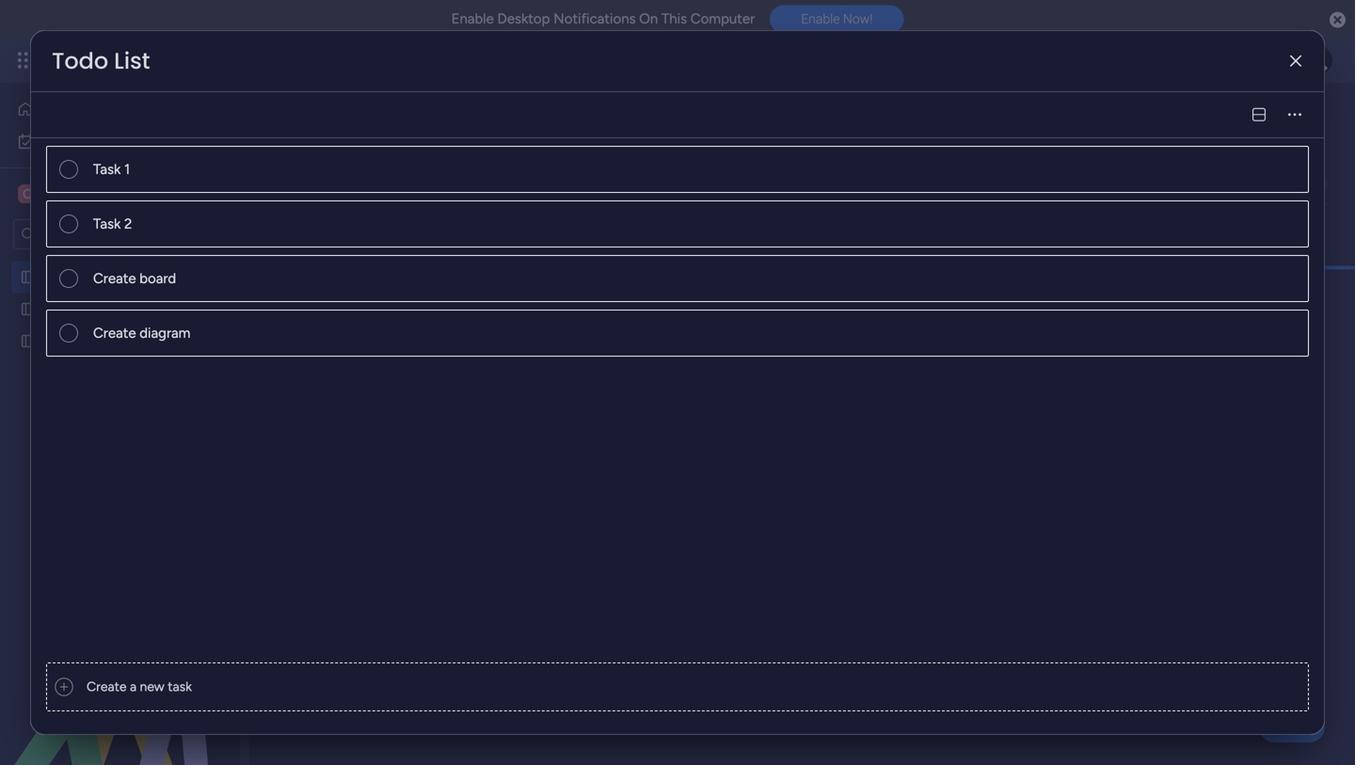 Task type: vqa. For each thing, say whether or not it's contained in the screenshot.
Asset
yes



Task type: describe. For each thing, give the bounding box(es) containing it.
creative assets
[[43, 185, 149, 203]]

enable now! button
[[770, 5, 904, 33]]

person
[[642, 227, 683, 243]]

select product image
[[17, 51, 36, 70]]

/ for 2
[[1257, 177, 1262, 193]]

of
[[473, 143, 485, 159]]

workspace image
[[18, 184, 37, 204]]

more
[[800, 142, 830, 158]]

create diagram
[[93, 325, 191, 342]]

monday
[[84, 49, 148, 71]]

public board image
[[20, 268, 38, 286]]

create for create board
[[93, 270, 136, 287]]

arrow down image
[[766, 223, 789, 246]]

add
[[437, 226, 461, 242]]

v2 search image
[[532, 224, 545, 245]]

monday button
[[49, 36, 300, 85]]

asset inside button
[[324, 227, 355, 243]]

enable now!
[[801, 11, 873, 27]]

john smith image
[[1303, 45, 1333, 75]]

assets
[[105, 185, 149, 203]]

dapulse x slim image
[[1291, 54, 1302, 68]]

my
[[43, 133, 61, 149]]

table
[[346, 177, 377, 193]]

more
[[324, 143, 354, 159]]

on
[[640, 10, 658, 27]]

dapulse close image
[[1330, 11, 1346, 30]]

person button
[[612, 220, 694, 250]]

integrate button
[[971, 165, 1154, 204]]

diagram
[[140, 325, 191, 342]]

main table
[[314, 177, 377, 193]]

team workload
[[405, 177, 496, 193]]

Search in workspace field
[[40, 224, 157, 245]]

new asset
[[293, 227, 355, 243]]

1 horizontal spatial digital asset management (dam)
[[286, 97, 785, 139]]

0 horizontal spatial 1
[[124, 161, 130, 178]]

add widget button
[[402, 219, 514, 249]]

whiteboard
[[612, 177, 681, 193]]

files view button
[[779, 169, 866, 200]]

task for task 2
[[93, 215, 121, 232]]

about
[[358, 143, 392, 159]]

https://youtu.be/9x6_kyyrn_e
[[584, 143, 765, 159]]

task 1
[[93, 161, 130, 178]]

0 vertical spatial (dam)
[[689, 97, 785, 139]]

desktop
[[498, 10, 550, 27]]

invite
[[1231, 111, 1264, 127]]

main
[[314, 177, 343, 193]]

create for create diagram
[[93, 325, 136, 342]]

Search field
[[545, 221, 602, 248]]

help
[[1276, 717, 1310, 737]]

creative for creative requests
[[44, 301, 94, 317]]

Create a new task text field
[[81, 664, 1309, 711]]

requests
[[97, 301, 148, 317]]

/ for 1
[[1268, 111, 1273, 127]]

add view image
[[878, 178, 885, 191]]

online docs
[[693, 177, 765, 193]]

now!
[[843, 11, 873, 27]]

0 horizontal spatial management
[[119, 269, 197, 285]]

team workload button
[[391, 169, 510, 200]]

Todo List field
[[47, 45, 155, 77]]

2 vertical spatial asset
[[85, 269, 116, 285]]

package
[[420, 143, 470, 159]]

website homepage redesign
[[44, 333, 213, 349]]

list box containing digital asset management (dam)
[[0, 257, 240, 611]]

automate
[[1195, 177, 1254, 193]]

learn more about this package of templates here: https://youtu.be/9x6_kyyrn_e see more
[[288, 142, 830, 159]]

filter
[[730, 227, 759, 243]]

collaborative whiteboard button
[[510, 169, 681, 200]]



Task type: locate. For each thing, give the bounding box(es) containing it.
Digital asset management (DAM) field
[[282, 97, 790, 139]]

1 task from the top
[[93, 161, 121, 178]]

(dam)
[[689, 97, 785, 139], [200, 269, 239, 285]]

create board
[[93, 270, 176, 287]]

/ inside invite / 1 button
[[1268, 111, 1273, 127]]

learn
[[288, 143, 321, 159]]

1 horizontal spatial management
[[475, 97, 682, 139]]

1 vertical spatial management
[[119, 269, 197, 285]]

task
[[93, 161, 121, 178], [93, 215, 121, 232]]

automate / 2
[[1195, 177, 1273, 193]]

1 horizontal spatial digital
[[286, 97, 380, 139]]

2 create from the top
[[93, 325, 136, 342]]

0 vertical spatial task
[[93, 161, 121, 178]]

1 vertical spatial 1
[[124, 161, 130, 178]]

0 horizontal spatial 2
[[124, 215, 132, 232]]

creative requests
[[44, 301, 148, 317]]

0 horizontal spatial enable
[[452, 10, 494, 27]]

0 vertical spatial creative
[[43, 185, 102, 203]]

work
[[65, 133, 93, 149]]

workload
[[440, 177, 496, 193]]

angle down image
[[371, 228, 381, 242]]

help button
[[1260, 712, 1326, 743]]

new
[[293, 227, 320, 243]]

digital asset management (dam)
[[286, 97, 785, 139], [44, 269, 239, 285]]

1 vertical spatial create
[[93, 325, 136, 342]]

enable inside "button"
[[801, 11, 840, 27]]

asset right new
[[324, 227, 355, 243]]

0 horizontal spatial (dam)
[[200, 269, 239, 285]]

1 vertical spatial 2
[[124, 215, 132, 232]]

2 down assets
[[124, 215, 132, 232]]

1 vertical spatial digital
[[44, 269, 82, 285]]

enable left 'desktop'
[[452, 10, 494, 27]]

1 vertical spatial asset
[[324, 227, 355, 243]]

task down creative assets
[[93, 215, 121, 232]]

asset up package
[[388, 97, 468, 139]]

(dam) inside list box
[[200, 269, 239, 285]]

digital up more
[[286, 97, 380, 139]]

1 enable from the left
[[452, 10, 494, 27]]

notifications
[[554, 10, 636, 27]]

docs
[[735, 177, 765, 193]]

public board image left website
[[20, 332, 38, 350]]

templates
[[489, 143, 548, 159]]

(dam) right board
[[200, 269, 239, 285]]

0 horizontal spatial digital asset management (dam)
[[44, 269, 239, 285]]

option
[[0, 260, 240, 264]]

0 vertical spatial digital asset management (dam)
[[286, 97, 785, 139]]

invite / 1
[[1231, 111, 1281, 127]]

my work option
[[11, 126, 229, 156]]

invite / 1 button
[[1197, 104, 1290, 134]]

my work
[[43, 133, 93, 149]]

enable for enable desktop notifications on this computer
[[452, 10, 494, 27]]

1 inside button
[[1276, 111, 1281, 127]]

1 horizontal spatial /
[[1268, 111, 1273, 127]]

asset
[[388, 97, 468, 139], [324, 227, 355, 243], [85, 269, 116, 285]]

management up here:
[[475, 97, 682, 139]]

enable
[[452, 10, 494, 27], [801, 11, 840, 27]]

2 right automate
[[1266, 177, 1273, 193]]

1 vertical spatial digital asset management (dam)
[[44, 269, 239, 285]]

creative
[[43, 185, 102, 203], [44, 301, 94, 317]]

my work link
[[11, 126, 229, 156]]

create
[[93, 270, 136, 287], [93, 325, 136, 342]]

digital asset management (dam) up templates
[[286, 97, 785, 139]]

todo list
[[52, 45, 150, 77]]

workspace selection element
[[18, 183, 151, 205]]

digital asset management (dam) up 'requests'
[[44, 269, 239, 285]]

1 vertical spatial creative
[[44, 301, 94, 317]]

asset up creative requests
[[85, 269, 116, 285]]

1 horizontal spatial 1
[[1276, 111, 1281, 127]]

0 vertical spatial digital
[[286, 97, 380, 139]]

1 horizontal spatial enable
[[801, 11, 840, 27]]

todo
[[52, 45, 108, 77]]

2 enable from the left
[[801, 11, 840, 27]]

see more link
[[772, 140, 832, 159]]

collapse board header image
[[1308, 177, 1323, 192]]

grid
[[288, 0, 1140, 677]]

enable for enable now!
[[801, 11, 840, 27]]

public board image
[[20, 300, 38, 318], [20, 332, 38, 350]]

task 2
[[93, 215, 132, 232]]

task up creative assets
[[93, 161, 121, 178]]

management up 'requests'
[[119, 269, 197, 285]]

list box
[[0, 257, 240, 611]]

1 left 'more dots' icon
[[1276, 111, 1281, 127]]

0 vertical spatial create
[[93, 270, 136, 287]]

collaborative
[[531, 177, 609, 193]]

2 horizontal spatial asset
[[388, 97, 468, 139]]

1 horizontal spatial asset
[[324, 227, 355, 243]]

1 vertical spatial public board image
[[20, 332, 38, 350]]

c
[[23, 186, 32, 202]]

/
[[1268, 111, 1273, 127], [1257, 177, 1262, 193]]

enable left now!
[[801, 11, 840, 27]]

widget
[[464, 226, 505, 242]]

homepage
[[96, 333, 159, 349]]

main table button
[[285, 169, 391, 200]]

2 public board image from the top
[[20, 332, 38, 350]]

1 vertical spatial (dam)
[[200, 269, 239, 285]]

public board image down public board icon
[[20, 300, 38, 318]]

creative for creative assets
[[43, 185, 102, 203]]

1 public board image from the top
[[20, 300, 38, 318]]

0 vertical spatial 2
[[1266, 177, 1273, 193]]

0 horizontal spatial /
[[1257, 177, 1262, 193]]

website
[[44, 333, 93, 349]]

create up 'requests'
[[93, 270, 136, 287]]

1
[[1276, 111, 1281, 127], [124, 161, 130, 178]]

board
[[140, 270, 176, 287]]

1 up assets
[[124, 161, 130, 178]]

list
[[114, 45, 150, 77]]

1 vertical spatial task
[[93, 215, 121, 232]]

team
[[405, 177, 437, 193]]

create down 'requests'
[[93, 325, 136, 342]]

0 vertical spatial 1
[[1276, 111, 1281, 127]]

creative right workspace icon
[[43, 185, 102, 203]]

view
[[823, 177, 852, 193]]

public board image for creative requests
[[20, 300, 38, 318]]

digital
[[286, 97, 380, 139], [44, 269, 82, 285]]

0 vertical spatial /
[[1268, 111, 1273, 127]]

files view
[[793, 177, 852, 193]]

enable desktop notifications on this computer
[[452, 10, 755, 27]]

0 horizontal spatial asset
[[85, 269, 116, 285]]

task for task 1
[[93, 161, 121, 178]]

integrate
[[1003, 177, 1057, 193]]

0 vertical spatial management
[[475, 97, 682, 139]]

public board image for website homepage redesign
[[20, 332, 38, 350]]

(dam) up see
[[689, 97, 785, 139]]

management
[[475, 97, 682, 139], [119, 269, 197, 285]]

redesign
[[162, 333, 213, 349]]

files
[[793, 177, 819, 193]]

digital right public board icon
[[44, 269, 82, 285]]

1 create from the top
[[93, 270, 136, 287]]

2
[[1266, 177, 1273, 193], [124, 215, 132, 232]]

here:
[[551, 143, 581, 159]]

/ right v2 split view icon
[[1268, 111, 1273, 127]]

lottie animation image
[[0, 575, 240, 765]]

0 horizontal spatial digital
[[44, 269, 82, 285]]

1 horizontal spatial (dam)
[[689, 97, 785, 139]]

computer
[[691, 10, 755, 27]]

1 horizontal spatial 2
[[1266, 177, 1273, 193]]

new asset button
[[285, 220, 362, 250]]

creative up website
[[44, 301, 94, 317]]

filter button
[[700, 220, 789, 250]]

this
[[662, 10, 687, 27]]

add widget
[[437, 226, 505, 242]]

lottie animation element
[[0, 575, 240, 765]]

0 vertical spatial public board image
[[20, 300, 38, 318]]

more dots image
[[1289, 108, 1302, 122]]

2 task from the top
[[93, 215, 121, 232]]

online docs button
[[679, 169, 779, 200]]

v2 split view image
[[1253, 108, 1266, 122]]

/ right automate
[[1257, 177, 1262, 193]]

creative inside workspace selection element
[[43, 185, 102, 203]]

online
[[693, 177, 731, 193]]

1 vertical spatial /
[[1257, 177, 1262, 193]]

this
[[395, 143, 417, 159]]

collaborative whiteboard
[[531, 177, 681, 193]]

see
[[774, 142, 797, 158]]

0 vertical spatial asset
[[388, 97, 468, 139]]



